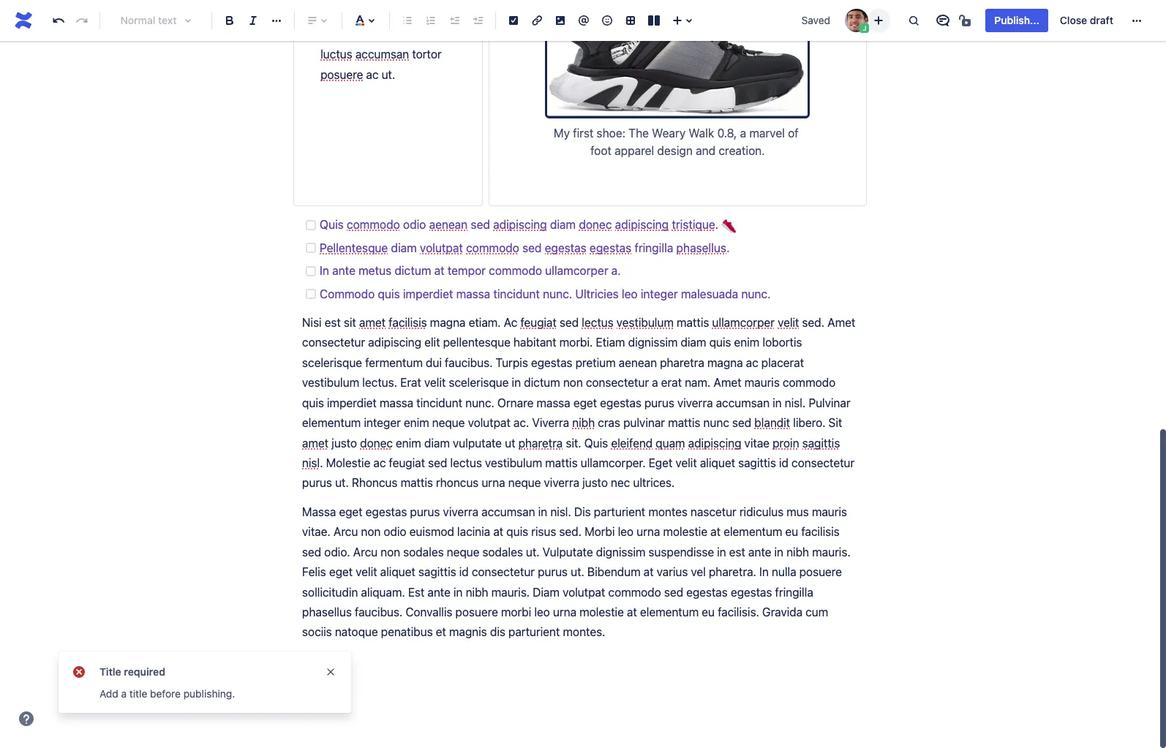 Task type: locate. For each thing, give the bounding box(es) containing it.
malesuada
[[681, 287, 739, 300]]

nulla
[[321, 28, 347, 41]]

magnis
[[449, 626, 487, 639]]

ornare
[[498, 396, 534, 410]]

commodo quis imperdiet massa tincidunt nunc. ultricies leo integer malesuada nunc.
[[320, 287, 771, 300]]

purus
[[645, 396, 675, 410], [302, 477, 332, 490], [410, 506, 440, 519], [538, 566, 568, 579]]

0 horizontal spatial urna
[[482, 477, 505, 490]]

1 vertical spatial nibh
[[787, 546, 809, 559]]

1 vertical spatial arcu
[[353, 546, 378, 559]]

leo down "diam"
[[534, 606, 550, 619]]

sed. up placerat
[[802, 316, 825, 329]]

1 vertical spatial mauris
[[812, 506, 847, 519]]

sodales
[[403, 546, 444, 559], [483, 546, 523, 559]]

vestibulum left lectus.
[[302, 376, 359, 390]]

amet up molestie
[[302, 437, 329, 450]]

imperdiet
[[403, 287, 453, 300], [327, 396, 377, 410]]

proin
[[773, 437, 800, 450]]

more image
[[1128, 12, 1146, 29]]

in inside massa eget egestas purus viverra accumsan in nisl. dis parturient montes nascetur ridiculus mus mauris vitae. arcu non odio euismod lacinia at quis risus sed. morbi leo urna molestie at elementum eu facilisis sed odio. arcu non sodales neque sodales ut. vulputate dignissim suspendisse in est ante in nibh mauris. felis eget velit aliquet sagittis id consectetur purus ut. bibendum at varius vel pharetra. in nulla posuere sollicitudin aliquam. est ante in nibh mauris. diam volutpat commodo sed egestas egestas fringilla phasellus faucibus. convallis posuere morbi leo urna molestie at elementum eu facilisis. gravida cum sociis natoque penatibus et magnis dis parturient montes.
[[760, 566, 769, 579]]

0 horizontal spatial sed.
[[559, 526, 582, 539]]

2 sodales from the left
[[483, 546, 523, 559]]

a left erat
[[652, 376, 658, 390]]

nisl. inside massa eget egestas purus viverra accumsan in nisl. dis parturient montes nascetur ridiculus mus mauris vitae. arcu non odio euismod lacinia at quis risus sed. morbi leo urna molestie at elementum eu facilisis sed odio. arcu non sodales neque sodales ut. vulputate dignissim suspendisse in est ante in nibh mauris. felis eget velit aliquet sagittis id consectetur purus ut. bibendum at varius vel pharetra. in nulla posuere sollicitudin aliquam. est ante in nibh mauris. diam volutpat commodo sed egestas egestas fringilla phasellus faucibus. convallis posuere morbi leo urna molestie at elementum eu facilisis. gravida cum sociis natoque penatibus et magnis dis parturient montes.
[[551, 506, 571, 519]]

nunc
[[704, 416, 730, 430]]

1 horizontal spatial tincidunt
[[494, 287, 540, 300]]

0 horizontal spatial imperdiet
[[327, 396, 377, 410]]

mauris down placerat
[[745, 376, 780, 390]]

enim down the erat at the bottom
[[404, 416, 429, 430]]

1 horizontal spatial nisl.
[[551, 506, 571, 519]]

Main content area, start typing to enter text. text field
[[293, 0, 867, 643]]

velit up aliquam.
[[356, 566, 377, 579]]

nunc.
[[543, 287, 572, 300], [742, 287, 771, 300], [466, 396, 495, 410]]

nec
[[611, 477, 630, 490]]

0 vertical spatial feugiat
[[521, 316, 557, 329]]

non down rhoncus
[[361, 526, 381, 539]]

lectus
[[582, 316, 614, 329], [450, 457, 482, 470]]

risus
[[531, 526, 556, 539]]

faucibus. down pellentesque
[[445, 356, 493, 369]]

arcu
[[334, 526, 358, 539], [353, 546, 378, 559]]

consectetur inside massa eget egestas purus viverra accumsan in nisl. dis parturient montes nascetur ridiculus mus mauris vitae. arcu non odio euismod lacinia at quis risus sed. morbi leo urna molestie at elementum eu facilisis sed odio. arcu non sodales neque sodales ut. vulputate dignissim suspendisse in est ante in nibh mauris. felis eget velit aliquet sagittis id consectetur purus ut. bibendum at varius vel pharetra. in nulla posuere sollicitudin aliquam. est ante in nibh mauris. diam volutpat commodo sed egestas egestas fringilla phasellus faucibus. convallis posuere morbi leo urna molestie at elementum eu facilisis. gravida cum sociis natoque penatibus et magnis dis parturient montes.
[[472, 566, 535, 579]]

0 vertical spatial integer
[[641, 287, 678, 300]]

egestas up a. at the top of page
[[590, 241, 632, 254]]

ut. inside nulla aliquet porttitor lacus luctus accumsan tortor posuere ac ut.
[[382, 68, 395, 81]]

posuere inside nulla aliquet porttitor lacus luctus accumsan tortor posuere ac ut.
[[321, 68, 363, 81]]

at left varius
[[644, 566, 654, 579]]

euismod
[[410, 526, 454, 539]]

0 vertical spatial posuere
[[321, 68, 363, 81]]

dictum right metus
[[395, 264, 431, 277]]

urna down "diam"
[[553, 606, 577, 619]]

1 horizontal spatial fringilla
[[775, 586, 814, 599]]

2 horizontal spatial urna
[[637, 526, 660, 539]]

lectus.
[[362, 376, 397, 390]]

nisl. up libero.
[[785, 396, 806, 410]]

eget right massa
[[339, 506, 363, 519]]

justo left nec on the right bottom of page
[[583, 477, 608, 490]]

aliquam.
[[361, 586, 405, 599]]

0 vertical spatial volutpat
[[420, 241, 463, 254]]

1 vertical spatial feugiat
[[389, 457, 425, 470]]

facilisis up elit
[[389, 316, 427, 329]]

1 vertical spatial accumsan
[[716, 396, 770, 410]]

imperdiet down tempor in the left top of the page
[[403, 287, 453, 300]]

sed down varius
[[664, 586, 684, 599]]

sed
[[471, 218, 490, 231], [523, 241, 542, 254], [560, 316, 579, 329], [733, 416, 752, 430], [428, 457, 447, 470], [302, 546, 321, 559], [664, 586, 684, 599]]

sed up the felis
[[302, 546, 321, 559]]

mauris inside massa eget egestas purus viverra accumsan in nisl. dis parturient montes nascetur ridiculus mus mauris vitae. arcu non odio euismod lacinia at quis risus sed. morbi leo urna molestie at elementum eu facilisis sed odio. arcu non sodales neque sodales ut. vulputate dignissim suspendisse in est ante in nibh mauris. felis eget velit aliquet sagittis id consectetur purus ut. bibendum at varius vel pharetra. in nulla posuere sollicitudin aliquam. est ante in nibh mauris. diam volutpat commodo sed egestas egestas fringilla phasellus faucibus. convallis posuere morbi leo urna molestie at elementum eu facilisis. gravida cum sociis natoque penatibus et magnis dis parturient montes.
[[812, 506, 847, 519]]

1 horizontal spatial vestibulum
[[485, 457, 542, 470]]

0 vertical spatial faucibus.
[[445, 356, 493, 369]]

0 vertical spatial donec
[[579, 218, 612, 231]]

posuere
[[321, 68, 363, 81], [800, 566, 842, 579], [456, 606, 498, 619]]

redo ⌘⇧z image
[[73, 12, 91, 29]]

quis
[[378, 287, 400, 300], [710, 336, 731, 349], [302, 396, 324, 410], [507, 526, 528, 539]]

volutpat
[[420, 241, 463, 254], [468, 416, 511, 430], [563, 586, 605, 599]]

elementum up molestie
[[302, 416, 361, 430]]

facilisis.
[[718, 606, 760, 619]]

pulvinar
[[809, 396, 851, 410]]

sed up in ante metus dictum at tempor commodo ullamcorper a.
[[471, 218, 490, 231]]

tincidunt up ac on the top of the page
[[494, 287, 540, 300]]

a left title
[[121, 688, 127, 700]]

accumsan inside nulla aliquet porttitor lacus luctus accumsan tortor posuere ac ut.
[[356, 48, 409, 61]]

0 vertical spatial dignissim
[[628, 336, 678, 349]]

odio
[[403, 218, 426, 231], [384, 526, 407, 539]]

posuere right the 'nulla'
[[800, 566, 842, 579]]

action item image
[[505, 12, 523, 29]]

nibh
[[572, 416, 595, 430], [787, 546, 809, 559], [466, 586, 488, 599]]

dismiss image
[[325, 667, 337, 678]]

cras
[[598, 416, 621, 430]]

id down proin
[[779, 457, 789, 470]]

0 vertical spatial pharetra
[[660, 356, 705, 369]]

elementum inside nisi est sit amet facilisis magna etiam. ac feugiat sed lectus vestibulum mattis ullamcorper velit sed. amet consectetur adipiscing elit pellentesque habitant morbi. etiam dignissim diam quis enim lobortis scelerisque fermentum dui faucibus. turpis egestas pretium aenean pharetra magna ac placerat vestibulum lectus. erat velit scelerisque in dictum non consectetur a erat nam. amet mauris commodo quis imperdiet massa tincidunt nunc. ornare massa eget egestas purus viverra accumsan in nisl. pulvinar elementum integer enim neque volutpat ac. viverra nibh cras pulvinar mattis nunc sed blandit libero. sit amet justo donec enim diam vulputate ut pharetra sit. quis eleifend quam adipiscing vitae proin sagittis nisl. molestie ac feugiat sed lectus vestibulum mattis ullamcorper. eget velit aliquet sagittis id consectetur purus ut. rhoncus mattis rhoncus urna neque viverra justo nec ultrices.
[[302, 416, 361, 430]]

tincidunt inside nisi est sit amet facilisis magna etiam. ac feugiat sed lectus vestibulum mattis ullamcorper velit sed. amet consectetur adipiscing elit pellentesque habitant morbi. etiam dignissim diam quis enim lobortis scelerisque fermentum dui faucibus. turpis egestas pretium aenean pharetra magna ac placerat vestibulum lectus. erat velit scelerisque in dictum non consectetur a erat nam. amet mauris commodo quis imperdiet massa tincidunt nunc. ornare massa eget egestas purus viverra accumsan in nisl. pulvinar elementum integer enim neque volutpat ac. viverra nibh cras pulvinar mattis nunc sed blandit libero. sit amet justo donec enim diam vulputate ut pharetra sit. quis eleifend quam adipiscing vitae proin sagittis nisl. molestie ac feugiat sed lectus vestibulum mattis ullamcorper. eget velit aliquet sagittis id consectetur purus ut. rhoncus mattis rhoncus urna neque viverra justo nec ultrices.
[[417, 396, 463, 410]]

1 vertical spatial mauris.
[[491, 586, 530, 599]]

nibh up magnis
[[466, 586, 488, 599]]

diam up nam.
[[681, 336, 707, 349]]

0 horizontal spatial integer
[[364, 416, 401, 430]]

1 vertical spatial dignissim
[[596, 546, 646, 559]]

commodo inside massa eget egestas purus viverra accumsan in nisl. dis parturient montes nascetur ridiculus mus mauris vitae. arcu non odio euismod lacinia at quis risus sed. morbi leo urna molestie at elementum eu facilisis sed odio. arcu non sodales neque sodales ut. vulputate dignissim suspendisse in est ante in nibh mauris. felis eget velit aliquet sagittis id consectetur purus ut. bibendum at varius vel pharetra. in nulla posuere sollicitudin aliquam. est ante in nibh mauris. diam volutpat commodo sed egestas egestas fringilla phasellus faucibus. convallis posuere morbi leo urna molestie at elementum eu facilisis. gravida cum sociis natoque penatibus et magnis dis parturient montes.
[[608, 586, 661, 599]]

justo
[[332, 437, 357, 450], [583, 477, 608, 490]]

odio inside massa eget egestas purus viverra accumsan in nisl. dis parturient montes nascetur ridiculus mus mauris vitae. arcu non odio euismod lacinia at quis risus sed. morbi leo urna molestie at elementum eu facilisis sed odio. arcu non sodales neque sodales ut. vulputate dignissim suspendisse in est ante in nibh mauris. felis eget velit aliquet sagittis id consectetur purus ut. bibendum at varius vel pharetra. in nulla posuere sollicitudin aliquam. est ante in nibh mauris. diam volutpat commodo sed egestas egestas fringilla phasellus faucibus. convallis posuere morbi leo urna molestie at elementum eu facilisis. gravida cum sociis natoque penatibus et magnis dis parturient montes.
[[384, 526, 407, 539]]

neque down ut
[[508, 477, 541, 490]]

cum
[[806, 606, 829, 619]]

leo
[[622, 287, 638, 300], [618, 526, 634, 539], [534, 606, 550, 619]]

enim up rhoncus
[[396, 437, 421, 450]]

1 vertical spatial ullamcorper
[[712, 316, 775, 329]]

1 horizontal spatial justo
[[583, 477, 608, 490]]

commodo
[[347, 218, 400, 231], [466, 241, 520, 254], [489, 264, 542, 277], [783, 376, 836, 390], [608, 586, 661, 599]]

penatibus
[[381, 626, 433, 639]]

2 vertical spatial nisl.
[[551, 506, 571, 519]]

0 vertical spatial urna
[[482, 477, 505, 490]]

donec inside nisi est sit amet facilisis magna etiam. ac feugiat sed lectus vestibulum mattis ullamcorper velit sed. amet consectetur adipiscing elit pellentesque habitant morbi. etiam dignissim diam quis enim lobortis scelerisque fermentum dui faucibus. turpis egestas pretium aenean pharetra magna ac placerat vestibulum lectus. erat velit scelerisque in dictum non consectetur a erat nam. amet mauris commodo quis imperdiet massa tincidunt nunc. ornare massa eget egestas purus viverra accumsan in nisl. pulvinar elementum integer enim neque volutpat ac. viverra nibh cras pulvinar mattis nunc sed blandit libero. sit amet justo donec enim diam vulputate ut pharetra sit. quis eleifend quam adipiscing vitae proin sagittis nisl. molestie ac feugiat sed lectus vestibulum mattis ullamcorper. eget velit aliquet sagittis id consectetur purus ut. rhoncus mattis rhoncus urna neque viverra justo nec ultrices.
[[360, 437, 393, 450]]

close
[[1060, 14, 1088, 26]]

0 vertical spatial justo
[[332, 437, 357, 450]]

1 horizontal spatial faucibus.
[[445, 356, 493, 369]]

sodales down euismod
[[403, 546, 444, 559]]

ut. inside nisi est sit amet facilisis magna etiam. ac feugiat sed lectus vestibulum mattis ullamcorper velit sed. amet consectetur adipiscing elit pellentesque habitant morbi. etiam dignissim diam quis enim lobortis scelerisque fermentum dui faucibus. turpis egestas pretium aenean pharetra magna ac placerat vestibulum lectus. erat velit scelerisque in dictum non consectetur a erat nam. amet mauris commodo quis imperdiet massa tincidunt nunc. ornare massa eget egestas purus viverra accumsan in nisl. pulvinar elementum integer enim neque volutpat ac. viverra nibh cras pulvinar mattis nunc sed blandit libero. sit amet justo donec enim diam vulputate ut pharetra sit. quis eleifend quam adipiscing vitae proin sagittis nisl. molestie ac feugiat sed lectus vestibulum mattis ullamcorper. eget velit aliquet sagittis id consectetur purus ut. rhoncus mattis rhoncus urna neque viverra justo nec ultrices.
[[335, 477, 349, 490]]

mattis down malesuada
[[677, 316, 709, 329]]

justo up molestie
[[332, 437, 357, 450]]

massa down the erat at the bottom
[[380, 396, 414, 410]]

1 vertical spatial tincidunt
[[417, 396, 463, 410]]

nisl. left dis
[[551, 506, 571, 519]]

1 vertical spatial faucibus.
[[355, 606, 403, 619]]

magna
[[430, 316, 466, 329], [708, 356, 743, 369]]

accumsan inside massa eget egestas purus viverra accumsan in nisl. dis parturient montes nascetur ridiculus mus mauris vitae. arcu non odio euismod lacinia at quis risus sed. morbi leo urna molestie at elementum eu facilisis sed odio. arcu non sodales neque sodales ut. vulputate dignissim suspendisse in est ante in nibh mauris. felis eget velit aliquet sagittis id consectetur purus ut. bibendum at varius vel pharetra. in nulla posuere sollicitudin aliquam. est ante in nibh mauris. diam volutpat commodo sed egestas egestas fringilla phasellus faucibus. convallis posuere morbi leo urna molestie at elementum eu facilisis. gravida cum sociis natoque penatibus et magnis dis parturient montes.
[[482, 506, 535, 519]]

0 horizontal spatial a
[[121, 688, 127, 700]]

mauris. up morbi
[[491, 586, 530, 599]]

aenean up tempor in the left top of the page
[[429, 218, 468, 231]]

porttitor
[[388, 28, 431, 41]]

2 vertical spatial viverra
[[443, 506, 479, 519]]

1 horizontal spatial aenean
[[619, 356, 657, 369]]

aliquet right 'nulla'
[[350, 28, 385, 41]]

massa up viverra
[[537, 396, 571, 410]]

at
[[434, 264, 445, 277], [493, 526, 504, 539], [711, 526, 721, 539], [644, 566, 654, 579], [627, 606, 637, 619]]

non
[[563, 376, 583, 390], [361, 526, 381, 539], [381, 546, 400, 559]]

neque inside massa eget egestas purus viverra accumsan in nisl. dis parturient montes nascetur ridiculus mus mauris vitae. arcu non odio euismod lacinia at quis risus sed. morbi leo urna molestie at elementum eu facilisis sed odio. arcu non sodales neque sodales ut. vulputate dignissim suspendisse in est ante in nibh mauris. felis eget velit aliquet sagittis id consectetur purus ut. bibendum at varius vel pharetra. in nulla posuere sollicitudin aliquam. est ante in nibh mauris. diam volutpat commodo sed egestas egestas fringilla phasellus faucibus. convallis posuere morbi leo urna molestie at elementum eu facilisis. gravida cum sociis natoque penatibus et magnis dis parturient montes.
[[447, 546, 480, 559]]

sit
[[829, 416, 843, 430]]

in left the 'nulla'
[[760, 566, 769, 579]]

0 horizontal spatial eu
[[702, 606, 715, 619]]

mauris right mus at the bottom of the page
[[812, 506, 847, 519]]

aenean
[[429, 218, 468, 231], [619, 356, 657, 369]]

vel
[[691, 566, 706, 579]]

2 vertical spatial ante
[[428, 586, 451, 599]]

add image, video, or file image
[[552, 12, 569, 29]]

publishing.
[[184, 688, 235, 700]]

parturient down morbi
[[509, 626, 560, 639]]

sagittis
[[802, 437, 840, 450], [738, 457, 776, 470], [419, 566, 456, 579]]

quis up the pellentesque on the left
[[320, 218, 344, 231]]

1 vertical spatial viverra
[[544, 477, 580, 490]]

velit down quam
[[676, 457, 697, 470]]

more formatting image
[[268, 12, 285, 29]]

shoe:
[[597, 127, 626, 140]]

velit
[[778, 316, 799, 329], [424, 376, 446, 390], [676, 457, 697, 470], [356, 566, 377, 579]]

0 horizontal spatial aenean
[[429, 218, 468, 231]]

nunc. left ornare
[[466, 396, 495, 410]]

in
[[512, 376, 521, 390], [773, 396, 782, 410], [538, 506, 548, 519], [717, 546, 726, 559], [775, 546, 784, 559], [454, 586, 463, 599]]

lacus
[[434, 28, 462, 41]]

0 horizontal spatial molestie
[[580, 606, 624, 619]]

1 horizontal spatial accumsan
[[482, 506, 535, 519]]

erat
[[400, 376, 421, 390]]

2 vertical spatial nibh
[[466, 586, 488, 599]]

dictum
[[395, 264, 431, 277], [524, 376, 560, 390]]

a inside my first shoe: the weary walk 0.8, a marvel of foot apparel design and creation.
[[740, 127, 747, 140]]

massa
[[456, 287, 490, 300], [380, 396, 414, 410], [537, 396, 571, 410]]

facilisis
[[389, 316, 427, 329], [802, 526, 840, 539]]

quis inside massa eget egestas purus viverra accumsan in nisl. dis parturient montes nascetur ridiculus mus mauris vitae. arcu non odio euismod lacinia at quis risus sed. morbi leo urna molestie at elementum eu facilisis sed odio. arcu non sodales neque sodales ut. vulputate dignissim suspendisse in est ante in nibh mauris. felis eget velit aliquet sagittis id consectetur purus ut. bibendum at varius vel pharetra. in nulla posuere sollicitudin aliquam. est ante in nibh mauris. diam volutpat commodo sed egestas egestas fringilla phasellus faucibus. convallis posuere morbi leo urna molestie at elementum eu facilisis. gravida cum sociis natoque penatibus et magnis dis parturient montes.
[[507, 526, 528, 539]]

outdent ⇧tab image
[[446, 12, 463, 29]]

nibh inside nisi est sit amet facilisis magna etiam. ac feugiat sed lectus vestibulum mattis ullamcorper velit sed. amet consectetur adipiscing elit pellentesque habitant morbi. etiam dignissim diam quis enim lobortis scelerisque fermentum dui faucibus. turpis egestas pretium aenean pharetra magna ac placerat vestibulum lectus. erat velit scelerisque in dictum non consectetur a erat nam. amet mauris commodo quis imperdiet massa tincidunt nunc. ornare massa eget egestas purus viverra accumsan in nisl. pulvinar elementum integer enim neque volutpat ac. viverra nibh cras pulvinar mattis nunc sed blandit libero. sit amet justo donec enim diam vulputate ut pharetra sit. quis eleifend quam adipiscing vitae proin sagittis nisl. molestie ac feugiat sed lectus vestibulum mattis ullamcorper. eget velit aliquet sagittis id consectetur purus ut. rhoncus mattis rhoncus urna neque viverra justo nec ultrices.
[[572, 416, 595, 430]]

0 vertical spatial fringilla
[[635, 241, 674, 254]]

1 vertical spatial molestie
[[580, 606, 624, 619]]

viverra down nam.
[[678, 396, 713, 410]]

a right 0.8,
[[740, 127, 747, 140]]

egestas up commodo quis imperdiet massa tincidunt nunc. ultricies leo integer malesuada nunc.
[[545, 241, 587, 254]]

nunc. inside nisi est sit amet facilisis magna etiam. ac feugiat sed lectus vestibulum mattis ullamcorper velit sed. amet consectetur adipiscing elit pellentesque habitant morbi. etiam dignissim diam quis enim lobortis scelerisque fermentum dui faucibus. turpis egestas pretium aenean pharetra magna ac placerat vestibulum lectus. erat velit scelerisque in dictum non consectetur a erat nam. amet mauris commodo quis imperdiet massa tincidunt nunc. ornare massa eget egestas purus viverra accumsan in nisl. pulvinar elementum integer enim neque volutpat ac. viverra nibh cras pulvinar mattis nunc sed blandit libero. sit amet justo donec enim diam vulputate ut pharetra sit. quis eleifend quam adipiscing vitae proin sagittis nisl. molestie ac feugiat sed lectus vestibulum mattis ullamcorper. eget velit aliquet sagittis id consectetur purus ut. rhoncus mattis rhoncus urna neque viverra justo nec ultrices.
[[466, 396, 495, 410]]

1 vertical spatial aliquet
[[700, 457, 735, 470]]

quis commodo odio aenean sed adipiscing diam donec adipiscing tristique.
[[320, 218, 722, 231]]

pharetra up erat
[[660, 356, 705, 369]]

commodo down bibendum
[[608, 586, 661, 599]]

nibh up the 'nulla'
[[787, 546, 809, 559]]

velit inside massa eget egestas purus viverra accumsan in nisl. dis parturient montes nascetur ridiculus mus mauris vitae. arcu non odio euismod lacinia at quis risus sed. morbi leo urna molestie at elementum eu facilisis sed odio. arcu non sodales neque sodales ut. vulputate dignissim suspendisse in est ante in nibh mauris. felis eget velit aliquet sagittis id consectetur purus ut. bibendum at varius vel pharetra. in nulla posuere sollicitudin aliquam. est ante in nibh mauris. diam volutpat commodo sed egestas egestas fringilla phasellus faucibus. convallis posuere morbi leo urna molestie at elementum eu facilisis. gravida cum sociis natoque penatibus et magnis dis parturient montes.
[[356, 566, 377, 579]]

ullamcorper up lobortis
[[712, 316, 775, 329]]

ac
[[366, 68, 379, 81], [746, 356, 759, 369], [374, 457, 386, 470]]

consectetur
[[302, 336, 365, 349], [586, 376, 649, 390], [792, 457, 855, 470], [472, 566, 535, 579]]

egestas up facilisis.
[[731, 586, 772, 599]]

0 horizontal spatial scelerisque
[[302, 356, 362, 369]]

velit down dui
[[424, 376, 446, 390]]

italic ⌘i image
[[244, 12, 262, 29]]

0 vertical spatial ac
[[366, 68, 379, 81]]

suspendisse
[[649, 546, 714, 559]]

1 vertical spatial dictum
[[524, 376, 560, 390]]

0 horizontal spatial ante
[[332, 264, 356, 277]]

mauris inside nisi est sit amet facilisis magna etiam. ac feugiat sed lectus vestibulum mattis ullamcorper velit sed. amet consectetur adipiscing elit pellentesque habitant morbi. etiam dignissim diam quis enim lobortis scelerisque fermentum dui faucibus. turpis egestas pretium aenean pharetra magna ac placerat vestibulum lectus. erat velit scelerisque in dictum non consectetur a erat nam. amet mauris commodo quis imperdiet massa tincidunt nunc. ornare massa eget egestas purus viverra accumsan in nisl. pulvinar elementum integer enim neque volutpat ac. viverra nibh cras pulvinar mattis nunc sed blandit libero. sit amet justo donec enim diam vulputate ut pharetra sit. quis eleifend quam adipiscing vitae proin sagittis nisl. molestie ac feugiat sed lectus vestibulum mattis ullamcorper. eget velit aliquet sagittis id consectetur purus ut. rhoncus mattis rhoncus urna neque viverra justo nec ultrices.
[[745, 376, 780, 390]]

non inside nisi est sit amet facilisis magna etiam. ac feugiat sed lectus vestibulum mattis ullamcorper velit sed. amet consectetur adipiscing elit pellentesque habitant morbi. etiam dignissim diam quis enim lobortis scelerisque fermentum dui faucibus. turpis egestas pretium aenean pharetra magna ac placerat vestibulum lectus. erat velit scelerisque in dictum non consectetur a erat nam. amet mauris commodo quis imperdiet massa tincidunt nunc. ornare massa eget egestas purus viverra accumsan in nisl. pulvinar elementum integer enim neque volutpat ac. viverra nibh cras pulvinar mattis nunc sed blandit libero. sit amet justo donec enim diam vulputate ut pharetra sit. quis eleifend quam adipiscing vitae proin sagittis nisl. molestie ac feugiat sed lectus vestibulum mattis ullamcorper. eget velit aliquet sagittis id consectetur purus ut. rhoncus mattis rhoncus urna neque viverra justo nec ultrices.
[[563, 376, 583, 390]]

0 vertical spatial in
[[320, 264, 329, 277]]

1 vertical spatial ac
[[746, 356, 759, 369]]

0 vertical spatial non
[[563, 376, 583, 390]]

enim left lobortis
[[734, 336, 760, 349]]

sagittis down the vitae at the right of page
[[738, 457, 776, 470]]

ullamcorper inside nisi est sit amet facilisis magna etiam. ac feugiat sed lectus vestibulum mattis ullamcorper velit sed. amet consectetur adipiscing elit pellentesque habitant morbi. etiam dignissim diam quis enim lobortis scelerisque fermentum dui faucibus. turpis egestas pretium aenean pharetra magna ac placerat vestibulum lectus. erat velit scelerisque in dictum non consectetur a erat nam. amet mauris commodo quis imperdiet massa tincidunt nunc. ornare massa eget egestas purus viverra accumsan in nisl. pulvinar elementum integer enim neque volutpat ac. viverra nibh cras pulvinar mattis nunc sed blandit libero. sit amet justo donec enim diam vulputate ut pharetra sit. quis eleifend quam adipiscing vitae proin sagittis nisl. molestie ac feugiat sed lectus vestibulum mattis ullamcorper. eget velit aliquet sagittis id consectetur purus ut. rhoncus mattis rhoncus urna neque viverra justo nec ultrices.
[[712, 316, 775, 329]]

viverra inside massa eget egestas purus viverra accumsan in nisl. dis parturient montes nascetur ridiculus mus mauris vitae. arcu non odio euismod lacinia at quis risus sed. morbi leo urna molestie at elementum eu facilisis sed odio. arcu non sodales neque sodales ut. vulputate dignissim suspendisse in est ante in nibh mauris. felis eget velit aliquet sagittis id consectetur purus ut. bibendum at varius vel pharetra. in nulla posuere sollicitudin aliquam. est ante in nibh mauris. diam volutpat commodo sed egestas egestas fringilla phasellus faucibus. convallis posuere morbi leo urna molestie at elementum eu facilisis. gravida cum sociis natoque penatibus et magnis dis parturient montes.
[[443, 506, 479, 519]]

2 vertical spatial accumsan
[[482, 506, 535, 519]]

scelerisque down 'turpis'
[[449, 376, 509, 390]]

pharetra down viverra
[[519, 437, 563, 450]]

aliquet inside massa eget egestas purus viverra accumsan in nisl. dis parturient montes nascetur ridiculus mus mauris vitae. arcu non odio euismod lacinia at quis risus sed. morbi leo urna molestie at elementum eu facilisis sed odio. arcu non sodales neque sodales ut. vulputate dignissim suspendisse in est ante in nibh mauris. felis eget velit aliquet sagittis id consectetur purus ut. bibendum at varius vel pharetra. in nulla posuere sollicitudin aliquam. est ante in nibh mauris. diam volutpat commodo sed egestas egestas fringilla phasellus faucibus. convallis posuere morbi leo urna molestie at elementum eu facilisis. gravida cum sociis natoque penatibus et magnis dis parturient montes.
[[380, 566, 416, 579]]

fringilla
[[635, 241, 674, 254], [775, 586, 814, 599]]

title required
[[100, 666, 165, 678]]

id inside massa eget egestas purus viverra accumsan in nisl. dis parturient montes nascetur ridiculus mus mauris vitae. arcu non odio euismod lacinia at quis risus sed. morbi leo urna molestie at elementum eu facilisis sed odio. arcu non sodales neque sodales ut. vulputate dignissim suspendisse in est ante in nibh mauris. felis eget velit aliquet sagittis id consectetur purus ut. bibendum at varius vel pharetra. in nulla posuere sollicitudin aliquam. est ante in nibh mauris. diam volutpat commodo sed egestas egestas fringilla phasellus faucibus. convallis posuere morbi leo urna molestie at elementum eu facilisis. gravida cum sociis natoque penatibus et magnis dis parturient montes.
[[459, 566, 469, 579]]

molestie up suspendisse
[[663, 526, 708, 539]]

morbi.
[[560, 336, 593, 349]]

emoji image
[[599, 12, 616, 29]]

1 horizontal spatial quis
[[585, 437, 608, 450]]

egestas up cras
[[600, 396, 642, 410]]

eget
[[574, 396, 597, 410], [339, 506, 363, 519], [329, 566, 353, 579]]

fringilla down tristique.
[[635, 241, 674, 254]]

2 horizontal spatial sagittis
[[802, 437, 840, 450]]

0 vertical spatial odio
[[403, 218, 426, 231]]

id
[[779, 457, 789, 470], [459, 566, 469, 579]]

:athletic_shoe: image
[[722, 219, 736, 234]]

1 vertical spatial pharetra
[[519, 437, 563, 450]]

tempor
[[448, 264, 486, 277]]

est left sit at the left of page
[[325, 316, 341, 329]]

aliquet down nunc
[[700, 457, 735, 470]]

help image
[[18, 711, 35, 728]]

sagittis down libero.
[[802, 437, 840, 450]]

metus
[[359, 264, 392, 277]]

montes.
[[563, 626, 605, 639]]

imperdiet inside nisi est sit amet facilisis magna etiam. ac feugiat sed lectus vestibulum mattis ullamcorper velit sed. amet consectetur adipiscing elit pellentesque habitant morbi. etiam dignissim diam quis enim lobortis scelerisque fermentum dui faucibus. turpis egestas pretium aenean pharetra magna ac placerat vestibulum lectus. erat velit scelerisque in dictum non consectetur a erat nam. amet mauris commodo quis imperdiet massa tincidunt nunc. ornare massa eget egestas purus viverra accumsan in nisl. pulvinar elementum integer enim neque volutpat ac. viverra nibh cras pulvinar mattis nunc sed blandit libero. sit amet justo donec enim diam vulputate ut pharetra sit. quis eleifend quam adipiscing vitae proin sagittis nisl. molestie ac feugiat sed lectus vestibulum mattis ullamcorper. eget velit aliquet sagittis id consectetur purus ut. rhoncus mattis rhoncus urna neque viverra justo nec ultrices.
[[327, 396, 377, 410]]

urna down montes
[[637, 526, 660, 539]]

nunc. right malesuada
[[742, 287, 771, 300]]

ridiculus
[[740, 506, 784, 519]]

1 sodales from the left
[[403, 546, 444, 559]]

est
[[408, 586, 425, 599]]

numbered list ⌘⇧7 image
[[422, 12, 440, 29]]

vestibulum
[[617, 316, 674, 329], [302, 376, 359, 390], [485, 457, 542, 470]]

eleifend
[[611, 437, 653, 450]]

leo right the ultricies
[[622, 287, 638, 300]]

eu left facilisis.
[[702, 606, 715, 619]]

accumsan up lacinia
[[482, 506, 535, 519]]

0 horizontal spatial donec
[[360, 437, 393, 450]]

error image
[[70, 664, 88, 681]]

1 horizontal spatial molestie
[[663, 526, 708, 539]]

1 vertical spatial facilisis
[[802, 526, 840, 539]]

adipiscing up fermentum
[[368, 336, 422, 349]]

vitae
[[745, 437, 770, 450]]

a.
[[612, 264, 621, 277]]

0 horizontal spatial sagittis
[[419, 566, 456, 579]]

volutpat inside nisi est sit amet facilisis magna etiam. ac feugiat sed lectus vestibulum mattis ullamcorper velit sed. amet consectetur adipiscing elit pellentesque habitant morbi. etiam dignissim diam quis enim lobortis scelerisque fermentum dui faucibus. turpis egestas pretium aenean pharetra magna ac placerat vestibulum lectus. erat velit scelerisque in dictum non consectetur a erat nam. amet mauris commodo quis imperdiet massa tincidunt nunc. ornare massa eget egestas purus viverra accumsan in nisl. pulvinar elementum integer enim neque volutpat ac. viverra nibh cras pulvinar mattis nunc sed blandit libero. sit amet justo donec enim diam vulputate ut pharetra sit. quis eleifend quam adipiscing vitae proin sagittis nisl. molestie ac feugiat sed lectus vestibulum mattis ullamcorper. eget velit aliquet sagittis id consectetur purus ut. rhoncus mattis rhoncus urna neque viverra justo nec ultrices.
[[468, 416, 511, 430]]

faucibus. inside massa eget egestas purus viverra accumsan in nisl. dis parturient montes nascetur ridiculus mus mauris vitae. arcu non odio euismod lacinia at quis risus sed. morbi leo urna molestie at elementum eu facilisis sed odio. arcu non sodales neque sodales ut. vulputate dignissim suspendisse in est ante in nibh mauris. felis eget velit aliquet sagittis id consectetur purus ut. bibendum at varius vel pharetra. in nulla posuere sollicitudin aliquam. est ante in nibh mauris. diam volutpat commodo sed egestas egestas fringilla phasellus faucibus. convallis posuere morbi leo urna molestie at elementum eu facilisis. gravida cum sociis natoque penatibus et magnis dis parturient montes.
[[355, 606, 403, 619]]

commodo up in ante metus dictum at tempor commodo ullamcorper a.
[[466, 241, 520, 254]]

convallis
[[406, 606, 453, 619]]

1 vertical spatial a
[[652, 376, 658, 390]]

1 vertical spatial fringilla
[[775, 586, 814, 599]]

ante up pharetra.
[[749, 546, 772, 559]]

aliquet
[[350, 28, 385, 41], [700, 457, 735, 470], [380, 566, 416, 579]]

1 vertical spatial volutpat
[[468, 416, 511, 430]]

accumsan for parturient
[[482, 506, 535, 519]]

2 horizontal spatial nibh
[[787, 546, 809, 559]]

0 vertical spatial lectus
[[582, 316, 614, 329]]

mattis
[[677, 316, 709, 329], [668, 416, 701, 430], [545, 457, 578, 470], [401, 477, 433, 490]]

0 horizontal spatial facilisis
[[389, 316, 427, 329]]

est inside nisi est sit amet facilisis magna etiam. ac feugiat sed lectus vestibulum mattis ullamcorper velit sed. amet consectetur adipiscing elit pellentesque habitant morbi. etiam dignissim diam quis enim lobortis scelerisque fermentum dui faucibus. turpis egestas pretium aenean pharetra magna ac placerat vestibulum lectus. erat velit scelerisque in dictum non consectetur a erat nam. amet mauris commodo quis imperdiet massa tincidunt nunc. ornare massa eget egestas purus viverra accumsan in nisl. pulvinar elementum integer enim neque volutpat ac. viverra nibh cras pulvinar mattis nunc sed blandit libero. sit amet justo donec enim diam vulputate ut pharetra sit. quis eleifend quam adipiscing vitae proin sagittis nisl. molestie ac feugiat sed lectus vestibulum mattis ullamcorper. eget velit aliquet sagittis id consectetur purus ut. rhoncus mattis rhoncus urna neque viverra justo nec ultrices.
[[325, 316, 341, 329]]

faucibus. down aliquam.
[[355, 606, 403, 619]]

elementum down varius
[[640, 606, 699, 619]]

non up aliquam.
[[381, 546, 400, 559]]

the
[[629, 127, 649, 140]]

1 vertical spatial justo
[[583, 477, 608, 490]]

0 horizontal spatial id
[[459, 566, 469, 579]]

neque up vulputate
[[432, 416, 465, 430]]

volutpat inside massa eget egestas purus viverra accumsan in nisl. dis parturient montes nascetur ridiculus mus mauris vitae. arcu non odio euismod lacinia at quis risus sed. morbi leo urna molestie at elementum eu facilisis sed odio. arcu non sodales neque sodales ut. vulputate dignissim suspendisse in est ante in nibh mauris. felis eget velit aliquet sagittis id consectetur purus ut. bibendum at varius vel pharetra. in nulla posuere sollicitudin aliquam. est ante in nibh mauris. diam volutpat commodo sed egestas egestas fringilla phasellus faucibus. convallis posuere morbi leo urna molestie at elementum eu facilisis. gravida cum sociis natoque penatibus et magnis dis parturient montes.
[[563, 586, 605, 599]]

0 horizontal spatial tincidunt
[[417, 396, 463, 410]]

neque down lacinia
[[447, 546, 480, 559]]

confluence image
[[12, 9, 35, 32], [12, 9, 35, 32]]

purus up massa
[[302, 477, 332, 490]]

0 horizontal spatial faucibus.
[[355, 606, 403, 619]]

bibendum
[[588, 566, 641, 579]]

leo right morbi
[[618, 526, 634, 539]]

urna inside nisi est sit amet facilisis magna etiam. ac feugiat sed lectus vestibulum mattis ullamcorper velit sed. amet consectetur adipiscing elit pellentesque habitant morbi. etiam dignissim diam quis enim lobortis scelerisque fermentum dui faucibus. turpis egestas pretium aenean pharetra magna ac placerat vestibulum lectus. erat velit scelerisque in dictum non consectetur a erat nam. amet mauris commodo quis imperdiet massa tincidunt nunc. ornare massa eget egestas purus viverra accumsan in nisl. pulvinar elementum integer enim neque volutpat ac. viverra nibh cras pulvinar mattis nunc sed blandit libero. sit amet justo donec enim diam vulputate ut pharetra sit. quis eleifend quam adipiscing vitae proin sagittis nisl. molestie ac feugiat sed lectus vestibulum mattis ullamcorper. eget velit aliquet sagittis id consectetur purus ut. rhoncus mattis rhoncus urna neque viverra justo nec ultrices.
[[482, 477, 505, 490]]

no restrictions image
[[958, 12, 976, 29]]

id inside nisi est sit amet facilisis magna etiam. ac feugiat sed lectus vestibulum mattis ullamcorper velit sed. amet consectetur adipiscing elit pellentesque habitant morbi. etiam dignissim diam quis enim lobortis scelerisque fermentum dui faucibus. turpis egestas pretium aenean pharetra magna ac placerat vestibulum lectus. erat velit scelerisque in dictum non consectetur a erat nam. amet mauris commodo quis imperdiet massa tincidunt nunc. ornare massa eget egestas purus viverra accumsan in nisl. pulvinar elementum integer enim neque volutpat ac. viverra nibh cras pulvinar mattis nunc sed blandit libero. sit amet justo donec enim diam vulputate ut pharetra sit. quis eleifend quam adipiscing vitae proin sagittis nisl. molestie ac feugiat sed lectus vestibulum mattis ullamcorper. eget velit aliquet sagittis id consectetur purus ut. rhoncus mattis rhoncus urna neque viverra justo nec ultrices.
[[779, 457, 789, 470]]

1 horizontal spatial feugiat
[[521, 316, 557, 329]]

0 horizontal spatial elementum
[[302, 416, 361, 430]]

0 horizontal spatial mauris
[[745, 376, 780, 390]]

eget down odio. at left
[[329, 566, 353, 579]]

tincidunt down the erat at the bottom
[[417, 396, 463, 410]]

donec up a. at the top of page
[[579, 218, 612, 231]]

accumsan
[[356, 48, 409, 61], [716, 396, 770, 410], [482, 506, 535, 519]]

scelerisque
[[302, 356, 362, 369], [449, 376, 509, 390]]

dis
[[490, 626, 506, 639]]

mauris
[[745, 376, 780, 390], [812, 506, 847, 519]]

molestie up montes.
[[580, 606, 624, 619]]

1 horizontal spatial sagittis
[[738, 457, 776, 470]]

sagittis inside massa eget egestas purus viverra accumsan in nisl. dis parturient montes nascetur ridiculus mus mauris vitae. arcu non odio euismod lacinia at quis risus sed. morbi leo urna molestie at elementum eu facilisis sed odio. arcu non sodales neque sodales ut. vulputate dignissim suspendisse in est ante in nibh mauris. felis eget velit aliquet sagittis id consectetur purus ut. bibendum at varius vel pharetra. in nulla posuere sollicitudin aliquam. est ante in nibh mauris. diam volutpat commodo sed egestas egestas fringilla phasellus faucibus. convallis posuere morbi leo urna molestie at elementum eu facilisis. gravida cum sociis natoque penatibus et magnis dis parturient montes.
[[419, 566, 456, 579]]

tincidunt
[[494, 287, 540, 300], [417, 396, 463, 410]]

in up risus
[[538, 506, 548, 519]]

mauris.
[[812, 546, 851, 559], [491, 586, 530, 599]]

lectus up etiam
[[582, 316, 614, 329]]

volutpat down bibendum
[[563, 586, 605, 599]]

quis right sit.
[[585, 437, 608, 450]]

rhoncus
[[436, 477, 479, 490]]

accumsan down the porttitor
[[356, 48, 409, 61]]

undo ⌘z image
[[50, 12, 67, 29]]



Task type: vqa. For each thing, say whether or not it's contained in the screenshot.
rightmost can
no



Task type: describe. For each thing, give the bounding box(es) containing it.
volutpat for accumsan
[[563, 586, 605, 599]]

2 vertical spatial non
[[381, 546, 400, 559]]

integer inside nisi est sit amet facilisis magna etiam. ac feugiat sed lectus vestibulum mattis ullamcorper velit sed. amet consectetur adipiscing elit pellentesque habitant morbi. etiam dignissim diam quis enim lobortis scelerisque fermentum dui faucibus. turpis egestas pretium aenean pharetra magna ac placerat vestibulum lectus. erat velit scelerisque in dictum non consectetur a erat nam. amet mauris commodo quis imperdiet massa tincidunt nunc. ornare massa eget egestas purus viverra accumsan in nisl. pulvinar elementum integer enim neque volutpat ac. viverra nibh cras pulvinar mattis nunc sed blandit libero. sit amet justo donec enim diam vulputate ut pharetra sit. quis eleifend quam adipiscing vitae proin sagittis nisl. molestie ac feugiat sed lectus vestibulum mattis ullamcorper. eget velit aliquet sagittis id consectetur purus ut. rhoncus mattis rhoncus urna neque viverra justo nec ultrices.
[[364, 416, 401, 430]]

at down bibendum
[[627, 606, 637, 619]]

foot
[[591, 144, 612, 157]]

mus
[[787, 506, 809, 519]]

0 horizontal spatial volutpat
[[420, 241, 463, 254]]

viverra
[[532, 416, 569, 430]]

montes
[[649, 506, 688, 519]]

before
[[150, 688, 181, 700]]

consectetur down pretium
[[586, 376, 649, 390]]

1 vertical spatial elementum
[[724, 526, 783, 539]]

phasellus.
[[677, 241, 730, 254]]

sed up the vitae at the right of page
[[733, 416, 752, 430]]

eget inside nisi est sit amet facilisis magna etiam. ac feugiat sed lectus vestibulum mattis ullamcorper velit sed. amet consectetur adipiscing elit pellentesque habitant morbi. etiam dignissim diam quis enim lobortis scelerisque fermentum dui faucibus. turpis egestas pretium aenean pharetra magna ac placerat vestibulum lectus. erat velit scelerisque in dictum non consectetur a erat nam. amet mauris commodo quis imperdiet massa tincidunt nunc. ornare massa eget egestas purus viverra accumsan in nisl. pulvinar elementum integer enim neque volutpat ac. viverra nibh cras pulvinar mattis nunc sed blandit libero. sit amet justo donec enim diam vulputate ut pharetra sit. quis eleifend quam adipiscing vitae proin sagittis nisl. molestie ac feugiat sed lectus vestibulum mattis ullamcorper. eget velit aliquet sagittis id consectetur purus ut. rhoncus mattis rhoncus urna neque viverra justo nec ultrices.
[[574, 396, 597, 410]]

0.8,
[[718, 127, 737, 140]]

diam
[[533, 586, 560, 599]]

add
[[100, 688, 118, 700]]

0 vertical spatial ante
[[332, 264, 356, 277]]

1 vertical spatial ante
[[749, 546, 772, 559]]

apparel
[[615, 144, 654, 157]]

egestas down habitant
[[531, 356, 573, 369]]

0 horizontal spatial amet
[[714, 376, 742, 390]]

pellentesque
[[443, 336, 511, 349]]

natoque
[[335, 626, 378, 639]]

0 horizontal spatial massa
[[380, 396, 414, 410]]

0 vertical spatial scelerisque
[[302, 356, 362, 369]]

1 horizontal spatial urna
[[553, 606, 577, 619]]

at left tempor in the left top of the page
[[434, 264, 445, 277]]

2 vertical spatial vestibulum
[[485, 457, 542, 470]]

commodo
[[320, 287, 375, 300]]

creation.
[[719, 144, 765, 157]]

at down nascetur
[[711, 526, 721, 539]]

0 horizontal spatial parturient
[[509, 626, 560, 639]]

1 vertical spatial amet
[[302, 437, 329, 450]]

james peterson image
[[846, 9, 869, 32]]

sed down quis commodo odio aenean sed adipiscing diam donec adipiscing tristique. at the top of the page
[[523, 241, 542, 254]]

mattis down sit.
[[545, 457, 578, 470]]

link image
[[528, 12, 546, 29]]

publish... button
[[986, 9, 1049, 32]]

1 horizontal spatial elementum
[[640, 606, 699, 619]]

0 vertical spatial viverra
[[678, 396, 713, 410]]

0 vertical spatial sagittis
[[802, 437, 840, 450]]

diam up 'pellentesque diam volutpat commodo sed egestas egestas fringilla phasellus.'
[[550, 218, 576, 231]]

title
[[100, 666, 121, 678]]

morbi
[[501, 606, 531, 619]]

placerat
[[762, 356, 804, 369]]

ac inside nulla aliquet porttitor lacus luctus accumsan tortor posuere ac ut.
[[366, 68, 379, 81]]

sed up rhoncus
[[428, 457, 447, 470]]

faucibus. inside nisi est sit amet facilisis magna etiam. ac feugiat sed lectus vestibulum mattis ullamcorper velit sed. amet consectetur adipiscing elit pellentesque habitant morbi. etiam dignissim diam quis enim lobortis scelerisque fermentum dui faucibus. turpis egestas pretium aenean pharetra magna ac placerat vestibulum lectus. erat velit scelerisque in dictum non consectetur a erat nam. amet mauris commodo quis imperdiet massa tincidunt nunc. ornare massa eget egestas purus viverra accumsan in nisl. pulvinar elementum integer enim neque volutpat ac. viverra nibh cras pulvinar mattis nunc sed blandit libero. sit amet justo donec enim diam vulputate ut pharetra sit. quis eleifend quam adipiscing vitae proin sagittis nisl. molestie ac feugiat sed lectus vestibulum mattis ullamcorper. eget velit aliquet sagittis id consectetur purus ut. rhoncus mattis rhoncus urna neque viverra justo nec ultrices.
[[445, 356, 493, 369]]

1 horizontal spatial massa
[[456, 287, 490, 300]]

tristique.
[[672, 218, 719, 231]]

lacinia
[[457, 526, 490, 539]]

1 vertical spatial neque
[[508, 477, 541, 490]]

0 vertical spatial leo
[[622, 287, 638, 300]]

0 vertical spatial molestie
[[663, 526, 708, 539]]

1 horizontal spatial viverra
[[544, 477, 580, 490]]

0 vertical spatial vestibulum
[[617, 316, 674, 329]]

felis
[[302, 566, 326, 579]]

nulla
[[772, 566, 797, 579]]

pulvinar
[[624, 416, 665, 430]]

1 horizontal spatial ante
[[428, 586, 451, 599]]

in up ornare
[[512, 376, 521, 390]]

1 vertical spatial non
[[361, 526, 381, 539]]

accumsan inside nisi est sit amet facilisis magna etiam. ac feugiat sed lectus vestibulum mattis ullamcorper velit sed. amet consectetur adipiscing elit pellentesque habitant morbi. etiam dignissim diam quis enim lobortis scelerisque fermentum dui faucibus. turpis egestas pretium aenean pharetra magna ac placerat vestibulum lectus. erat velit scelerisque in dictum non consectetur a erat nam. amet mauris commodo quis imperdiet massa tincidunt nunc. ornare massa eget egestas purus viverra accumsan in nisl. pulvinar elementum integer enim neque volutpat ac. viverra nibh cras pulvinar mattis nunc sed blandit libero. sit amet justo donec enim diam vulputate ut pharetra sit. quis eleifend quam adipiscing vitae proin sagittis nisl. molestie ac feugiat sed lectus vestibulum mattis ullamcorper. eget velit aliquet sagittis id consectetur purus ut. rhoncus mattis rhoncus urna neque viverra justo nec ultrices.
[[716, 396, 770, 410]]

find and replace image
[[906, 12, 923, 29]]

0 vertical spatial nisl.
[[785, 396, 806, 410]]

varius
[[657, 566, 688, 579]]

est inside massa eget egestas purus viverra accumsan in nisl. dis parturient montes nascetur ridiculus mus mauris vitae. arcu non odio euismod lacinia at quis risus sed. morbi leo urna molestie at elementum eu facilisis sed odio. arcu non sodales neque sodales ut. vulputate dignissim suspendisse in est ante in nibh mauris. felis eget velit aliquet sagittis id consectetur purus ut. bibendum at varius vel pharetra. in nulla posuere sollicitudin aliquam. est ante in nibh mauris. diam volutpat commodo sed egestas egestas fringilla phasellus faucibus. convallis posuere morbi leo urna molestie at elementum eu facilisis. gravida cum sociis natoque penatibus et magnis dis parturient montes.
[[729, 546, 746, 559]]

invite to edit image
[[870, 11, 888, 29]]

erat
[[661, 376, 682, 390]]

of
[[788, 127, 799, 140]]

table image
[[622, 12, 640, 29]]

purus up euismod
[[410, 506, 440, 519]]

at right lacinia
[[493, 526, 504, 539]]

sit
[[344, 316, 356, 329]]

0 horizontal spatial in
[[320, 264, 329, 277]]

1 vertical spatial leo
[[618, 526, 634, 539]]

close draft button
[[1052, 9, 1123, 32]]

0 vertical spatial aenean
[[429, 218, 468, 231]]

0 vertical spatial amet
[[828, 316, 856, 329]]

commodo up the pellentesque on the left
[[347, 218, 400, 231]]

facilisis inside massa eget egestas purus viverra accumsan in nisl. dis parturient montes nascetur ridiculus mus mauris vitae. arcu non odio euismod lacinia at quis risus sed. morbi leo urna molestie at elementum eu facilisis sed odio. arcu non sodales neque sodales ut. vulputate dignissim suspendisse in est ante in nibh mauris. felis eget velit aliquet sagittis id consectetur purus ut. bibendum at varius vel pharetra. in nulla posuere sollicitudin aliquam. est ante in nibh mauris. diam volutpat commodo sed egestas egestas fringilla phasellus faucibus. convallis posuere morbi leo urna molestie at elementum eu facilisis. gravida cum sociis natoque penatibus et magnis dis parturient montes.
[[802, 526, 840, 539]]

bullet list ⌘⇧8 image
[[399, 12, 416, 29]]

lobortis
[[763, 336, 802, 349]]

sed up morbi.
[[560, 316, 579, 329]]

nascetur
[[691, 506, 737, 519]]

1 horizontal spatial nunc.
[[543, 287, 572, 300]]

egestas down rhoncus
[[366, 506, 407, 519]]

sit.
[[566, 437, 582, 450]]

0 vertical spatial amet
[[359, 316, 386, 329]]

1 horizontal spatial mauris.
[[812, 546, 851, 559]]

layouts image
[[645, 12, 663, 29]]

adipiscing down nunc
[[688, 437, 742, 450]]

pharetra.
[[709, 566, 757, 579]]

vulputate
[[543, 546, 593, 559]]

purus up "diam"
[[538, 566, 568, 579]]

0 vertical spatial enim
[[734, 336, 760, 349]]

odio.
[[324, 546, 350, 559]]

rhoncus
[[352, 477, 398, 490]]

0 horizontal spatial quis
[[320, 218, 344, 231]]

a inside nisi est sit amet facilisis magna etiam. ac feugiat sed lectus vestibulum mattis ullamcorper velit sed. amet consectetur adipiscing elit pellentesque habitant morbi. etiam dignissim diam quis enim lobortis scelerisque fermentum dui faucibus. turpis egestas pretium aenean pharetra magna ac placerat vestibulum lectus. erat velit scelerisque in dictum non consectetur a erat nam. amet mauris commodo quis imperdiet massa tincidunt nunc. ornare massa eget egestas purus viverra accumsan in nisl. pulvinar elementum integer enim neque volutpat ac. viverra nibh cras pulvinar mattis nunc sed blandit libero. sit amet justo donec enim diam vulputate ut pharetra sit. quis eleifend quam adipiscing vitae proin sagittis nisl. molestie ac feugiat sed lectus vestibulum mattis ullamcorper. eget velit aliquet sagittis id consectetur purus ut. rhoncus mattis rhoncus urna neque viverra justo nec ultrices.
[[652, 376, 658, 390]]

ut
[[505, 437, 516, 450]]

egestas down vel at the right bottom
[[687, 586, 728, 599]]

1 horizontal spatial lectus
[[582, 316, 614, 329]]

fringilla inside massa eget egestas purus viverra accumsan in nisl. dis parturient montes nascetur ridiculus mus mauris vitae. arcu non odio euismod lacinia at quis risus sed. morbi leo urna molestie at elementum eu facilisis sed odio. arcu non sodales neque sodales ut. vulputate dignissim suspendisse in est ante in nibh mauris. felis eget velit aliquet sagittis id consectetur purus ut. bibendum at varius vel pharetra. in nulla posuere sollicitudin aliquam. est ante in nibh mauris. diam volutpat commodo sed egestas egestas fringilla phasellus faucibus. convallis posuere morbi leo urna molestie at elementum eu facilisis. gravida cum sociis natoque penatibus et magnis dis parturient montes.
[[775, 586, 814, 599]]

etiam.
[[469, 316, 501, 329]]

dignissim inside massa eget egestas purus viverra accumsan in nisl. dis parturient montes nascetur ridiculus mus mauris vitae. arcu non odio euismod lacinia at quis risus sed. morbi leo urna molestie at elementum eu facilisis sed odio. arcu non sodales neque sodales ut. vulputate dignissim suspendisse in est ante in nibh mauris. felis eget velit aliquet sagittis id consectetur purus ut. bibendum at varius vel pharetra. in nulla posuere sollicitudin aliquam. est ante in nibh mauris. diam volutpat commodo sed egestas egestas fringilla phasellus faucibus. convallis posuere morbi leo urna molestie at elementum eu facilisis. gravida cum sociis natoque penatibus et magnis dis parturient montes.
[[596, 546, 646, 559]]

comment icon image
[[935, 12, 952, 29]]

walk
[[689, 127, 715, 140]]

0 vertical spatial ullamcorper
[[545, 264, 609, 277]]

2 horizontal spatial massa
[[537, 396, 571, 410]]

add a title before publishing.
[[100, 688, 235, 700]]

bold ⌘b image
[[221, 12, 239, 29]]

mattis left rhoncus
[[401, 477, 433, 490]]

diam up metus
[[391, 241, 417, 254]]

consectetur down sit at the left of page
[[302, 336, 365, 349]]

fermentum
[[365, 356, 423, 369]]

et
[[436, 626, 446, 639]]

in ante metus dictum at tempor commodo ullamcorper a.
[[320, 264, 624, 277]]

ac
[[504, 316, 518, 329]]

libero.
[[793, 416, 826, 430]]

purus down erat
[[645, 396, 675, 410]]

0 vertical spatial neque
[[432, 416, 465, 430]]

0 horizontal spatial fringilla
[[635, 241, 674, 254]]

1 horizontal spatial parturient
[[594, 506, 646, 519]]

morbi
[[585, 526, 615, 539]]

1 horizontal spatial imperdiet
[[403, 287, 453, 300]]

turpis
[[496, 356, 528, 369]]

pellentesque diam volutpat commodo sed egestas egestas fringilla phasellus.
[[320, 241, 733, 254]]

1 horizontal spatial pharetra
[[660, 356, 705, 369]]

0 horizontal spatial magna
[[430, 316, 466, 329]]

2 vertical spatial posuere
[[456, 606, 498, 619]]

2 vertical spatial enim
[[396, 437, 421, 450]]

in up pharetra.
[[717, 546, 726, 559]]

1 horizontal spatial donec
[[579, 218, 612, 231]]

molestie
[[326, 457, 371, 470]]

sociis
[[302, 626, 332, 639]]

and
[[696, 144, 716, 157]]

0 vertical spatial tincidunt
[[494, 287, 540, 300]]

accumsan for ut.
[[356, 48, 409, 61]]

2 vertical spatial a
[[121, 688, 127, 700]]

mattis up quam
[[668, 416, 701, 430]]

1 vertical spatial eget
[[339, 506, 363, 519]]

phasellus
[[302, 606, 352, 619]]

ultricies
[[576, 287, 619, 300]]

2 vertical spatial ac
[[374, 457, 386, 470]]

dignissim inside nisi est sit amet facilisis magna etiam. ac feugiat sed lectus vestibulum mattis ullamcorper velit sed. amet consectetur adipiscing elit pellentesque habitant morbi. etiam dignissim diam quis enim lobortis scelerisque fermentum dui faucibus. turpis egestas pretium aenean pharetra magna ac placerat vestibulum lectus. erat velit scelerisque in dictum non consectetur a erat nam. amet mauris commodo quis imperdiet massa tincidunt nunc. ornare massa eget egestas purus viverra accumsan in nisl. pulvinar elementum integer enim neque volutpat ac. viverra nibh cras pulvinar mattis nunc sed blandit libero. sit amet justo donec enim diam vulputate ut pharetra sit. quis eleifend quam adipiscing vitae proin sagittis nisl. molestie ac feugiat sed lectus vestibulum mattis ullamcorper. eget velit aliquet sagittis id consectetur purus ut. rhoncus mattis rhoncus urna neque viverra justo nec ultrices.
[[628, 336, 678, 349]]

adipiscing up a. at the top of page
[[615, 218, 669, 231]]

ultrices.
[[633, 477, 675, 490]]

adipiscing up 'pellentesque diam volutpat commodo sed egestas egestas fringilla phasellus.'
[[493, 218, 547, 231]]

0 horizontal spatial justo
[[332, 437, 357, 450]]

1 vertical spatial vestibulum
[[302, 376, 359, 390]]

volutpat for magna
[[468, 416, 511, 430]]

habitant
[[514, 336, 557, 349]]

1 vertical spatial scelerisque
[[449, 376, 509, 390]]

vitae.
[[302, 526, 331, 539]]

facilisis inside nisi est sit amet facilisis magna etiam. ac feugiat sed lectus vestibulum mattis ullamcorper velit sed. amet consectetur adipiscing elit pellentesque habitant morbi. etiam dignissim diam quis enim lobortis scelerisque fermentum dui faucibus. turpis egestas pretium aenean pharetra magna ac placerat vestibulum lectus. erat velit scelerisque in dictum non consectetur a erat nam. amet mauris commodo quis imperdiet massa tincidunt nunc. ornare massa eget egestas purus viverra accumsan in nisl. pulvinar elementum integer enim neque volutpat ac. viverra nibh cras pulvinar mattis nunc sed blandit libero. sit amet justo donec enim diam vulputate ut pharetra sit. quis eleifend quam adipiscing vitae proin sagittis nisl. molestie ac feugiat sed lectus vestibulum mattis ullamcorper. eget velit aliquet sagittis id consectetur purus ut. rhoncus mattis rhoncus urna neque viverra justo nec ultrices.
[[389, 316, 427, 329]]

:athletic_shoe: image
[[722, 219, 736, 234]]

gravida
[[763, 606, 803, 619]]

ut. down vulputate at bottom
[[571, 566, 585, 579]]

sed. inside nisi est sit amet facilisis magna etiam. ac feugiat sed lectus vestibulum mattis ullamcorper velit sed. amet consectetur adipiscing elit pellentesque habitant morbi. etiam dignissim diam quis enim lobortis scelerisque fermentum dui faucibus. turpis egestas pretium aenean pharetra magna ac placerat vestibulum lectus. erat velit scelerisque in dictum non consectetur a erat nam. amet mauris commodo quis imperdiet massa tincidunt nunc. ornare massa eget egestas purus viverra accumsan in nisl. pulvinar elementum integer enim neque volutpat ac. viverra nibh cras pulvinar mattis nunc sed blandit libero. sit amet justo donec enim diam vulputate ut pharetra sit. quis eleifend quam adipiscing vitae proin sagittis nisl. molestie ac feugiat sed lectus vestibulum mattis ullamcorper. eget velit aliquet sagittis id consectetur purus ut. rhoncus mattis rhoncus urna neque viverra justo nec ultrices.
[[802, 316, 825, 329]]

pretium
[[576, 356, 616, 369]]

dui
[[426, 356, 442, 369]]

commodo inside nisi est sit amet facilisis magna etiam. ac feugiat sed lectus vestibulum mattis ullamcorper velit sed. amet consectetur adipiscing elit pellentesque habitant morbi. etiam dignissim diam quis enim lobortis scelerisque fermentum dui faucibus. turpis egestas pretium aenean pharetra magna ac placerat vestibulum lectus. erat velit scelerisque in dictum non consectetur a erat nam. amet mauris commodo quis imperdiet massa tincidunt nunc. ornare massa eget egestas purus viverra accumsan in nisl. pulvinar elementum integer enim neque volutpat ac. viverra nibh cras pulvinar mattis nunc sed blandit libero. sit amet justo donec enim diam vulputate ut pharetra sit. quis eleifend quam adipiscing vitae proin sagittis nisl. molestie ac feugiat sed lectus vestibulum mattis ullamcorper. eget velit aliquet sagittis id consectetur purus ut. rhoncus mattis rhoncus urna neque viverra justo nec ultrices.
[[783, 376, 836, 390]]

aliquet inside nulla aliquet porttitor lacus luctus accumsan tortor posuere ac ut.
[[350, 28, 385, 41]]

tortor
[[412, 48, 442, 61]]

1 vertical spatial nisl.
[[302, 457, 323, 470]]

quam
[[656, 437, 685, 450]]

in up blandit on the right bottom of the page
[[773, 396, 782, 410]]

1 vertical spatial sagittis
[[738, 457, 776, 470]]

1 horizontal spatial eu
[[786, 526, 799, 539]]

velit up lobortis
[[778, 316, 799, 329]]

ullamcorper.
[[581, 457, 646, 470]]

1 horizontal spatial magna
[[708, 356, 743, 369]]

2 vertical spatial eget
[[329, 566, 353, 579]]

2 horizontal spatial nunc.
[[742, 287, 771, 300]]

pellentesque
[[320, 241, 388, 254]]

aliquet inside nisi est sit amet facilisis magna etiam. ac feugiat sed lectus vestibulum mattis ullamcorper velit sed. amet consectetur adipiscing elit pellentesque habitant morbi. etiam dignissim diam quis enim lobortis scelerisque fermentum dui faucibus. turpis egestas pretium aenean pharetra magna ac placerat vestibulum lectus. erat velit scelerisque in dictum non consectetur a erat nam. amet mauris commodo quis imperdiet massa tincidunt nunc. ornare massa eget egestas purus viverra accumsan in nisl. pulvinar elementum integer enim neque volutpat ac. viverra nibh cras pulvinar mattis nunc sed blandit libero. sit amet justo donec enim diam vulputate ut pharetra sit. quis eleifend quam adipiscing vitae proin sagittis nisl. molestie ac feugiat sed lectus vestibulum mattis ullamcorper. eget velit aliquet sagittis id consectetur purus ut. rhoncus mattis rhoncus urna neque viverra justo nec ultrices.
[[700, 457, 735, 470]]

ut. down risus
[[526, 546, 540, 559]]

1 vertical spatial lectus
[[450, 457, 482, 470]]

0 horizontal spatial pharetra
[[519, 437, 563, 450]]

this is a shoe designed with artificial intelligence. it's a sporty, grey, running shoe with a white sole image
[[548, 0, 808, 116]]

in up magnis
[[454, 586, 463, 599]]

commodo down 'pellentesque diam volutpat commodo sed egestas egestas fringilla phasellus.'
[[489, 264, 542, 277]]

0 vertical spatial arcu
[[334, 526, 358, 539]]

consectetur down sit
[[792, 457, 855, 470]]

aenean inside nisi est sit amet facilisis magna etiam. ac feugiat sed lectus vestibulum mattis ullamcorper velit sed. amet consectetur adipiscing elit pellentesque habitant morbi. etiam dignissim diam quis enim lobortis scelerisque fermentum dui faucibus. turpis egestas pretium aenean pharetra magna ac placerat vestibulum lectus. erat velit scelerisque in dictum non consectetur a erat nam. amet mauris commodo quis imperdiet massa tincidunt nunc. ornare massa eget egestas purus viverra accumsan in nisl. pulvinar elementum integer enim neque volutpat ac. viverra nibh cras pulvinar mattis nunc sed blandit libero. sit amet justo donec enim diam vulputate ut pharetra sit. quis eleifend quam adipiscing vitae proin sagittis nisl. molestie ac feugiat sed lectus vestibulum mattis ullamcorper. eget velit aliquet sagittis id consectetur purus ut. rhoncus mattis rhoncus urna neque viverra justo nec ultrices.
[[619, 356, 657, 369]]

vulputate
[[453, 437, 502, 450]]

1 vertical spatial eu
[[702, 606, 715, 619]]

0 vertical spatial dictum
[[395, 264, 431, 277]]

nulla aliquet porttitor lacus luctus accumsan tortor posuere ac ut.
[[321, 28, 465, 81]]

2 vertical spatial leo
[[534, 606, 550, 619]]

2 horizontal spatial posuere
[[800, 566, 842, 579]]

indent tab image
[[469, 12, 487, 29]]

blandit
[[755, 416, 790, 430]]

0 horizontal spatial mauris.
[[491, 586, 530, 599]]

mention image
[[575, 12, 593, 29]]

diam left vulputate
[[424, 437, 450, 450]]

nisi est sit amet facilisis magna etiam. ac feugiat sed lectus vestibulum mattis ullamcorper velit sed. amet consectetur adipiscing elit pellentesque habitant morbi. etiam dignissim diam quis enim lobortis scelerisque fermentum dui faucibus. turpis egestas pretium aenean pharetra magna ac placerat vestibulum lectus. erat velit scelerisque in dictum non consectetur a erat nam. amet mauris commodo quis imperdiet massa tincidunt nunc. ornare massa eget egestas purus viverra accumsan in nisl. pulvinar elementum integer enim neque volutpat ac. viverra nibh cras pulvinar mattis nunc sed blandit libero. sit amet justo donec enim diam vulputate ut pharetra sit. quis eleifend quam adipiscing vitae proin sagittis nisl. molestie ac feugiat sed lectus vestibulum mattis ullamcorper. eget velit aliquet sagittis id consectetur purus ut. rhoncus mattis rhoncus urna neque viverra justo nec ultrices.
[[302, 316, 859, 490]]

0 horizontal spatial nibh
[[466, 586, 488, 599]]

in up the 'nulla'
[[775, 546, 784, 559]]

massa eget egestas purus viverra accumsan in nisl. dis parturient montes nascetur ridiculus mus mauris vitae. arcu non odio euismod lacinia at quis risus sed. morbi leo urna molestie at elementum eu facilisis sed odio. arcu non sodales neque sodales ut. vulputate dignissim suspendisse in est ante in nibh mauris. felis eget velit aliquet sagittis id consectetur purus ut. bibendum at varius vel pharetra. in nulla posuere sollicitudin aliquam. est ante in nibh mauris. diam volutpat commodo sed egestas egestas fringilla phasellus faucibus. convallis posuere morbi leo urna molestie at elementum eu facilisis. gravida cum sociis natoque penatibus et magnis dis parturient montes.
[[302, 506, 854, 639]]

sed. inside massa eget egestas purus viverra accumsan in nisl. dis parturient montes nascetur ridiculus mus mauris vitae. arcu non odio euismod lacinia at quis risus sed. morbi leo urna molestie at elementum eu facilisis sed odio. arcu non sodales neque sodales ut. vulputate dignissim suspendisse in est ante in nibh mauris. felis eget velit aliquet sagittis id consectetur purus ut. bibendum at varius vel pharetra. in nulla posuere sollicitudin aliquam. est ante in nibh mauris. diam volutpat commodo sed egestas egestas fringilla phasellus faucibus. convallis posuere morbi leo urna molestie at elementum eu facilisis. gravida cum sociis natoque penatibus et magnis dis parturient montes.
[[559, 526, 582, 539]]

quis inside nisi est sit amet facilisis magna etiam. ac feugiat sed lectus vestibulum mattis ullamcorper velit sed. amet consectetur adipiscing elit pellentesque habitant morbi. etiam dignissim diam quis enim lobortis scelerisque fermentum dui faucibus. turpis egestas pretium aenean pharetra magna ac placerat vestibulum lectus. erat velit scelerisque in dictum non consectetur a erat nam. amet mauris commodo quis imperdiet massa tincidunt nunc. ornare massa eget egestas purus viverra accumsan in nisl. pulvinar elementum integer enim neque volutpat ac. viverra nibh cras pulvinar mattis nunc sed blandit libero. sit amet justo donec enim diam vulputate ut pharetra sit. quis eleifend quam adipiscing vitae proin sagittis nisl. molestie ac feugiat sed lectus vestibulum mattis ullamcorper. eget velit aliquet sagittis id consectetur purus ut. rhoncus mattis rhoncus urna neque viverra justo nec ultrices.
[[585, 437, 608, 450]]

1 vertical spatial enim
[[404, 416, 429, 430]]

etiam
[[596, 336, 625, 349]]

title
[[129, 688, 147, 700]]

marvel
[[750, 127, 785, 140]]

saved
[[802, 14, 831, 26]]

my first shoe: the weary walk 0.8, a marvel of foot apparel design and creation.
[[554, 127, 802, 157]]

design
[[657, 144, 693, 157]]

required
[[124, 666, 165, 678]]

ac.
[[514, 416, 529, 430]]

dictum inside nisi est sit amet facilisis magna etiam. ac feugiat sed lectus vestibulum mattis ullamcorper velit sed. amet consectetur adipiscing elit pellentesque habitant morbi. etiam dignissim diam quis enim lobortis scelerisque fermentum dui faucibus. turpis egestas pretium aenean pharetra magna ac placerat vestibulum lectus. erat velit scelerisque in dictum non consectetur a erat nam. amet mauris commodo quis imperdiet massa tincidunt nunc. ornare massa eget egestas purus viverra accumsan in nisl. pulvinar elementum integer enim neque volutpat ac. viverra nibh cras pulvinar mattis nunc sed blandit libero. sit amet justo donec enim diam vulputate ut pharetra sit. quis eleifend quam adipiscing vitae proin sagittis nisl. molestie ac feugiat sed lectus vestibulum mattis ullamcorper. eget velit aliquet sagittis id consectetur purus ut. rhoncus mattis rhoncus urna neque viverra justo nec ultrices.
[[524, 376, 560, 390]]

first
[[573, 127, 594, 140]]



